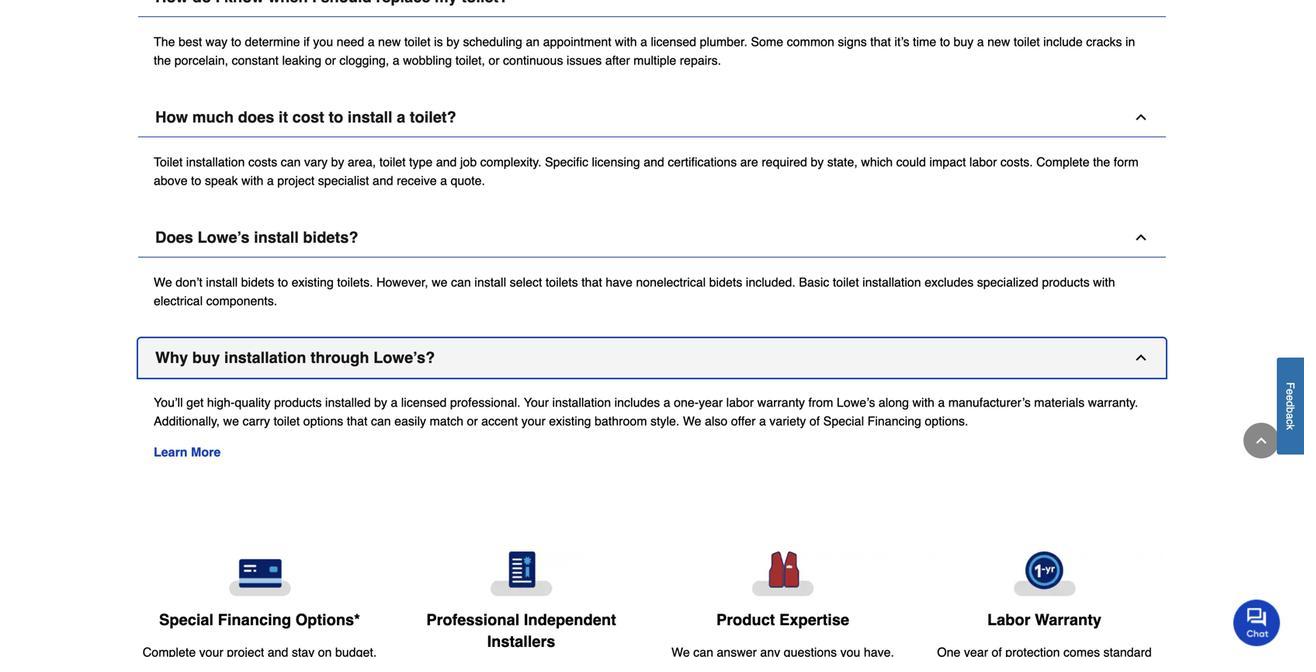 Task type: describe. For each thing, give the bounding box(es) containing it.
why buy installation through lowe's?
[[155, 349, 435, 367]]

we inside you'll get high-quality products installed by a licensed professional. your installation includes a one-year labor warranty from lowe's along with a manufacturer's materials warranty. additionally, we carry toilet options that can easily match or accent your existing bathroom style. we also offer a variety of special financing options.
[[223, 414, 239, 428]]

licensed inside the best way to determine if you need a new toilet is by scheduling an appointment with a licensed plumber. some common signs that it's time to buy a new toilet include cracks in the porcelain, constant leaking or clogging, a wobbling toilet, or continuous issues after multiple repairs.
[[651, 34, 696, 49]]

with inside we don't install bidets to existing toilets. however, we can install select toilets that have nonelectrical bidets included. basic toilet installation excludes specialized products with electrical components.
[[1093, 275, 1115, 289]]

how
[[155, 108, 188, 126]]

toilet
[[154, 155, 183, 169]]

with inside the best way to determine if you need a new toilet is by scheduling an appointment with a licensed plumber. some common signs that it's time to buy a new toilet include cracks in the porcelain, constant leaking or clogging, a wobbling toilet, or continuous issues after multiple repairs.
[[615, 34, 637, 49]]

if
[[304, 34, 310, 49]]

k
[[1284, 425, 1297, 430]]

your
[[521, 414, 546, 428]]

a up options.
[[938, 395, 945, 410]]

buy inside why buy installation through lowe's? button
[[192, 349, 220, 367]]

lowe's?
[[374, 349, 435, 367]]

f
[[1284, 383, 1297, 389]]

independent
[[524, 611, 616, 629]]

install up area,
[[348, 108, 393, 126]]

with inside the toilet installation costs can vary by area, toilet type and job complexity. specific licensing and certifications are required by state, which could impact labor costs. complete the form above to speak with a project specialist and receive a quote.
[[241, 173, 264, 188]]

is
[[434, 34, 443, 49]]

to inside button
[[329, 108, 343, 126]]

job
[[460, 155, 477, 169]]

costs.
[[1001, 155, 1033, 169]]

in
[[1126, 34, 1135, 49]]

materials
[[1034, 395, 1085, 410]]

chat invite button image
[[1234, 599, 1281, 647]]

by inside the best way to determine if you need a new toilet is by scheduling an appointment with a licensed plumber. some common signs that it's time to buy a new toilet include cracks in the porcelain, constant leaking or clogging, a wobbling toilet, or continuous issues after multiple repairs.
[[446, 34, 460, 49]]

by up specialist on the left of page
[[331, 155, 344, 169]]

licensing
[[592, 155, 640, 169]]

to inside we don't install bidets to existing toilets. however, we can install select toilets that have nonelectrical bidets included. basic toilet installation excludes specialized products with electrical components.
[[278, 275, 288, 289]]

quality
[[235, 395, 271, 410]]

1 e from the top
[[1284, 389, 1297, 395]]

scheduling
[[463, 34, 522, 49]]

specialized
[[977, 275, 1039, 289]]

way
[[206, 34, 228, 49]]

one-
[[674, 395, 699, 410]]

a dark blue background check icon. image
[[403, 552, 640, 597]]

of
[[810, 414, 820, 428]]

constant
[[232, 53, 279, 67]]

1 vertical spatial special
[[159, 611, 214, 629]]

learn more link
[[154, 445, 221, 459]]

multiple
[[634, 53, 676, 67]]

electrical
[[154, 294, 203, 308]]

also
[[705, 414, 728, 428]]

leaking
[[282, 53, 322, 67]]

the best way to determine if you need a new toilet is by scheduling an appointment with a licensed plumber. some common signs that it's time to buy a new toilet include cracks in the porcelain, constant leaking or clogging, a wobbling toilet, or continuous issues after multiple repairs.
[[154, 34, 1135, 67]]

f e e d b a c k button
[[1277, 358, 1304, 455]]

a left quote.
[[440, 173, 447, 188]]

that inside the best way to determine if you need a new toilet is by scheduling an appointment with a licensed plumber. some common signs that it's time to buy a new toilet include cracks in the porcelain, constant leaking or clogging, a wobbling toilet, or continuous issues after multiple repairs.
[[870, 34, 891, 49]]

accent
[[481, 414, 518, 428]]

excludes
[[925, 275, 974, 289]]

variety
[[770, 414, 806, 428]]

does
[[155, 228, 193, 246]]

installation inside you'll get high-quality products installed by a licensed professional. your installation includes a one-year labor warranty from lowe's along with a manufacturer's materials warranty. additionally, we carry toilet options that can easily match or accent your existing bathroom style. we also offer a variety of special financing options.
[[552, 395, 611, 410]]

install left select
[[475, 275, 506, 289]]

cracks
[[1086, 34, 1122, 49]]

chevron up image inside why buy installation through lowe's? button
[[1133, 350, 1149, 366]]

installation inside the toilet installation costs can vary by area, toilet type and job complexity. specific licensing and certifications are required by state, which could impact labor costs. complete the form above to speak with a project specialist and receive a quote.
[[186, 155, 245, 169]]

get
[[186, 395, 204, 410]]

with inside you'll get high-quality products installed by a licensed professional. your installation includes a one-year labor warranty from lowe's along with a manufacturer's materials warranty. additionally, we carry toilet options that can easily match or accent your existing bathroom style. we also offer a variety of special financing options.
[[913, 395, 935, 410]]

a inside "how much does it cost to install a toilet?" button
[[397, 108, 405, 126]]

offer
[[731, 414, 756, 428]]

complete
[[1037, 155, 1090, 169]]

can inside you'll get high-quality products installed by a licensed professional. your installation includes a one-year labor warranty from lowe's along with a manufacturer's materials warranty. additionally, we carry toilet options that can easily match or accent your existing bathroom style. we also offer a variety of special financing options.
[[371, 414, 391, 428]]

porcelain,
[[174, 53, 228, 67]]

warranty
[[1035, 611, 1102, 629]]

easily
[[394, 414, 426, 428]]

warranty.
[[1088, 395, 1138, 410]]

1 new from the left
[[378, 34, 401, 49]]

chevron up image for does lowe's install bidets?
[[1133, 230, 1149, 245]]

options*
[[296, 611, 360, 629]]

professional independent installers
[[426, 611, 616, 651]]

options
[[303, 414, 343, 428]]

c
[[1284, 420, 1297, 425]]

style.
[[651, 414, 680, 428]]

wobbling
[[403, 53, 452, 67]]

lowe's inside button
[[198, 228, 250, 246]]

options.
[[925, 414, 968, 428]]

0 horizontal spatial and
[[373, 173, 393, 188]]

much
[[192, 108, 234, 126]]

how much does it cost to install a toilet?
[[155, 108, 456, 126]]

toilet inside the toilet installation costs can vary by area, toilet type and job complexity. specific licensing and certifications are required by state, which could impact labor costs. complete the form above to speak with a project specialist and receive a quote.
[[379, 155, 406, 169]]

an
[[526, 34, 540, 49]]

don't
[[176, 275, 203, 289]]

we inside we don't install bidets to existing toilets. however, we can install select toilets that have nonelectrical bidets included. basic toilet installation excludes specialized products with electrical components.
[[154, 275, 172, 289]]

installed
[[325, 395, 371, 410]]

licensed inside you'll get high-quality products installed by a licensed professional. your installation includes a one-year labor warranty from lowe's along with a manufacturer's materials warranty. additionally, we carry toilet options that can easily match or accent your existing bathroom style. we also offer a variety of special financing options.
[[401, 395, 447, 410]]

toilet installation costs can vary by area, toilet type and job complexity. specific licensing and certifications are required by state, which could impact labor costs. complete the form above to speak with a project specialist and receive a quote.
[[154, 155, 1139, 188]]

select
[[510, 275, 542, 289]]

2 horizontal spatial and
[[644, 155, 664, 169]]

components.
[[206, 294, 277, 308]]

through
[[311, 349, 369, 367]]

lowe's inside you'll get high-quality products installed by a licensed professional. your installation includes a one-year labor warranty from lowe's along with a manufacturer's materials warranty. additionally, we carry toilet options that can easily match or accent your existing bathroom style. we also offer a variety of special financing options.
[[837, 395, 875, 410]]

2 new from the left
[[988, 34, 1010, 49]]

learn
[[154, 445, 188, 459]]

your
[[524, 395, 549, 410]]

learn more
[[154, 445, 221, 459]]

specialist
[[318, 173, 369, 188]]

above
[[154, 173, 188, 188]]

scroll to top element
[[1244, 423, 1279, 459]]

warranty
[[757, 395, 805, 410]]

a right offer
[[759, 414, 766, 428]]

form
[[1114, 155, 1139, 169]]

receive
[[397, 173, 437, 188]]

d
[[1284, 401, 1297, 407]]

labor warranty
[[988, 611, 1102, 629]]

existing inside we don't install bidets to existing toilets. however, we can install select toilets that have nonelectrical bidets included. basic toilet installation excludes specialized products with electrical components.
[[292, 275, 334, 289]]

2 bidets from the left
[[709, 275, 742, 289]]

a dark blue credit card icon. image
[[141, 552, 378, 597]]

labor inside the toilet installation costs can vary by area, toilet type and job complexity. specific licensing and certifications are required by state, which could impact labor costs. complete the form above to speak with a project specialist and receive a quote.
[[970, 155, 997, 169]]

b
[[1284, 407, 1297, 414]]

2 e from the top
[[1284, 395, 1297, 401]]

toilet,
[[455, 53, 485, 67]]

required
[[762, 155, 807, 169]]

we don't install bidets to existing toilets. however, we can install select toilets that have nonelectrical bidets included. basic toilet installation excludes specialized products with electrical components.
[[154, 275, 1115, 308]]

repairs.
[[680, 53, 721, 67]]

chevron up image inside scroll to top element
[[1254, 433, 1269, 449]]

that inside we don't install bidets to existing toilets. however, we can install select toilets that have nonelectrical bidets included. basic toilet installation excludes specialized products with electrical components.
[[582, 275, 602, 289]]

appointment
[[543, 34, 612, 49]]

products inside you'll get high-quality products installed by a licensed professional. your installation includes a one-year labor warranty from lowe's along with a manufacturer's materials warranty. additionally, we carry toilet options that can easily match or accent your existing bathroom style. we also offer a variety of special financing options.
[[274, 395, 322, 410]]

signs
[[838, 34, 867, 49]]

we inside we don't install bidets to existing toilets. however, we can install select toilets that have nonelectrical bidets included. basic toilet installation excludes specialized products with electrical components.
[[432, 275, 448, 289]]

expertise
[[779, 611, 849, 629]]

a inside f e e d b a c k button
[[1284, 413, 1297, 420]]

does lowe's install bidets? button
[[138, 218, 1166, 258]]



Task type: locate. For each thing, give the bounding box(es) containing it.
installation inside we don't install bidets to existing toilets. however, we can install select toilets that have nonelectrical bidets included. basic toilet installation excludes specialized products with electrical components.
[[863, 275, 921, 289]]

buy
[[954, 34, 974, 49], [192, 349, 220, 367]]

by right is
[[446, 34, 460, 49]]

1 vertical spatial labor
[[726, 395, 754, 410]]

lowe's right does
[[198, 228, 250, 246]]

toilet left is
[[404, 34, 431, 49]]

0 horizontal spatial or
[[325, 53, 336, 67]]

a lowe's red vest icon. image
[[665, 552, 901, 597]]

0 vertical spatial buy
[[954, 34, 974, 49]]

labor inside you'll get high-quality products installed by a licensed professional. your installation includes a one-year labor warranty from lowe's along with a manufacturer's materials warranty. additionally, we carry toilet options that can easily match or accent your existing bathroom style. we also offer a variety of special financing options.
[[726, 395, 754, 410]]

a up the clogging,
[[368, 34, 375, 49]]

existing
[[292, 275, 334, 289], [549, 414, 591, 428]]

licensed up multiple
[[651, 34, 696, 49]]

bathroom
[[595, 414, 647, 428]]

bidets
[[241, 275, 274, 289], [709, 275, 742, 289]]

2 horizontal spatial that
[[870, 34, 891, 49]]

chevron up image inside does lowe's install bidets? button
[[1133, 230, 1149, 245]]

chevron up image for how much does it cost to install a toilet?
[[1133, 109, 1149, 125]]

high-
[[207, 395, 235, 410]]

1 horizontal spatial existing
[[549, 414, 591, 428]]

a up easily
[[391, 395, 398, 410]]

by
[[446, 34, 460, 49], [331, 155, 344, 169], [811, 155, 824, 169], [374, 395, 387, 410]]

chevron up image left f e e d b a c k button
[[1254, 433, 1269, 449]]

financing inside you'll get high-quality products installed by a licensed professional. your installation includes a one-year labor warranty from lowe's along with a manufacturer's materials warranty. additionally, we carry toilet options that can easily match or accent your existing bathroom style. we also offer a variety of special financing options.
[[868, 414, 922, 428]]

does lowe's install bidets?
[[155, 228, 358, 246]]

0 vertical spatial labor
[[970, 155, 997, 169]]

we up electrical
[[154, 275, 172, 289]]

0 horizontal spatial existing
[[292, 275, 334, 289]]

or down 'scheduling'
[[489, 53, 500, 67]]

specific
[[545, 155, 588, 169]]

the inside the best way to determine if you need a new toilet is by scheduling an appointment with a licensed plumber. some common signs that it's time to buy a new toilet include cracks in the porcelain, constant leaking or clogging, a wobbling toilet, or continuous issues after multiple repairs.
[[154, 53, 171, 67]]

product expertise
[[717, 611, 849, 629]]

1 vertical spatial licensed
[[401, 395, 447, 410]]

2 vertical spatial can
[[371, 414, 391, 428]]

buy inside the best way to determine if you need a new toilet is by scheduling an appointment with a licensed plumber. some common signs that it's time to buy a new toilet include cracks in the porcelain, constant leaking or clogging, a wobbling toilet, or continuous issues after multiple repairs.
[[954, 34, 974, 49]]

1 vertical spatial we
[[683, 414, 701, 428]]

0 horizontal spatial that
[[347, 414, 368, 428]]

however,
[[377, 275, 428, 289]]

are
[[740, 155, 758, 169]]

bidets up components.
[[241, 275, 274, 289]]

1 horizontal spatial can
[[371, 414, 391, 428]]

0 horizontal spatial products
[[274, 395, 322, 410]]

toilet right "basic"
[[833, 275, 859, 289]]

need
[[337, 34, 364, 49]]

1 horizontal spatial special
[[823, 414, 864, 428]]

1 horizontal spatial lowe's
[[837, 395, 875, 410]]

1 bidets from the left
[[241, 275, 274, 289]]

e
[[1284, 389, 1297, 395], [1284, 395, 1297, 401]]

0 horizontal spatial can
[[281, 155, 301, 169]]

e up d
[[1284, 389, 1297, 395]]

chevron up image
[[1133, 109, 1149, 125], [1133, 230, 1149, 245]]

0 horizontal spatial new
[[378, 34, 401, 49]]

a up multiple
[[641, 34, 647, 49]]

basic
[[799, 275, 829, 289]]

0 horizontal spatial labor
[[726, 395, 754, 410]]

certifications
[[668, 155, 737, 169]]

and down area,
[[373, 173, 393, 188]]

the
[[154, 34, 175, 49]]

that left it's
[[870, 34, 891, 49]]

to left the "speak"
[[191, 173, 201, 188]]

can inside the toilet installation costs can vary by area, toilet type and job complexity. specific licensing and certifications are required by state, which could impact labor costs. complete the form above to speak with a project specialist and receive a quote.
[[281, 155, 301, 169]]

can inside we don't install bidets to existing toilets. however, we can install select toilets that have nonelectrical bidets included. basic toilet installation excludes specialized products with electrical components.
[[451, 275, 471, 289]]

install up components.
[[206, 275, 238, 289]]

to down does lowe's install bidets?
[[278, 275, 288, 289]]

type
[[409, 155, 433, 169]]

a up k
[[1284, 413, 1297, 420]]

you'll get high-quality products installed by a licensed professional. your installation includes a one-year labor warranty from lowe's along with a manufacturer's materials warranty. additionally, we carry toilet options that can easily match or accent your existing bathroom style. we also offer a variety of special financing options.
[[154, 395, 1138, 428]]

to inside the toilet installation costs can vary by area, toilet type and job complexity. specific licensing and certifications are required by state, which could impact labor costs. complete the form above to speak with a project specialist and receive a quote.
[[191, 173, 201, 188]]

impact
[[930, 155, 966, 169]]

1 horizontal spatial licensed
[[651, 34, 696, 49]]

existing right your in the left bottom of the page
[[549, 414, 591, 428]]

by inside you'll get high-quality products installed by a licensed professional. your installation includes a one-year labor warranty from lowe's along with a manufacturer's materials warranty. additionally, we carry toilet options that can easily match or accent your existing bathroom style. we also offer a variety of special financing options.
[[374, 395, 387, 410]]

products inside we don't install bidets to existing toilets. however, we can install select toilets that have nonelectrical bidets included. basic toilet installation excludes specialized products with electrical components.
[[1042, 275, 1090, 289]]

a up style.
[[664, 395, 670, 410]]

1 vertical spatial we
[[223, 414, 239, 428]]

0 horizontal spatial special
[[159, 611, 214, 629]]

0 horizontal spatial buy
[[192, 349, 220, 367]]

which
[[861, 155, 893, 169]]

lowe's
[[198, 228, 250, 246], [837, 395, 875, 410]]

0 vertical spatial we
[[154, 275, 172, 289]]

installation up quality
[[224, 349, 306, 367]]

1 horizontal spatial buy
[[954, 34, 974, 49]]

0 horizontal spatial lowe's
[[198, 228, 250, 246]]

0 vertical spatial chevron up image
[[1133, 350, 1149, 366]]

carry
[[243, 414, 270, 428]]

or down the you
[[325, 53, 336, 67]]

toilets.
[[337, 275, 373, 289]]

best
[[179, 34, 202, 49]]

why buy installation through lowe's? button
[[138, 338, 1166, 378]]

toilet left type
[[379, 155, 406, 169]]

1 horizontal spatial we
[[683, 414, 701, 428]]

1 vertical spatial chevron up image
[[1254, 433, 1269, 449]]

a left wobbling
[[393, 53, 400, 67]]

complexity.
[[480, 155, 542, 169]]

toilet?
[[410, 108, 456, 126]]

to right way
[[231, 34, 241, 49]]

special inside you'll get high-quality products installed by a licensed professional. your installation includes a one-year labor warranty from lowe's along with a manufacturer's materials warranty. additionally, we carry toilet options that can easily match or accent your existing bathroom style. we also offer a variety of special financing options.
[[823, 414, 864, 428]]

toilet
[[404, 34, 431, 49], [1014, 34, 1040, 49], [379, 155, 406, 169], [833, 275, 859, 289], [274, 414, 300, 428]]

installation inside why buy installation through lowe's? button
[[224, 349, 306, 367]]

1 horizontal spatial financing
[[868, 414, 922, 428]]

existing left toilets.
[[292, 275, 334, 289]]

by left state,
[[811, 155, 824, 169]]

0 vertical spatial can
[[281, 155, 301, 169]]

labor up offer
[[726, 395, 754, 410]]

the left "form"
[[1093, 155, 1110, 169]]

1 vertical spatial the
[[1093, 155, 1110, 169]]

year
[[699, 395, 723, 410]]

by right installed
[[374, 395, 387, 410]]

or down professional.
[[467, 414, 478, 428]]

products right specialized
[[1042, 275, 1090, 289]]

1 horizontal spatial the
[[1093, 155, 1110, 169]]

1 horizontal spatial new
[[988, 34, 1010, 49]]

install
[[348, 108, 393, 126], [254, 228, 299, 246], [206, 275, 238, 289], [475, 275, 506, 289]]

a left toilet?
[[397, 108, 405, 126]]

install left the bidets?
[[254, 228, 299, 246]]

cost
[[292, 108, 324, 126]]

chevron up image
[[1133, 350, 1149, 366], [1254, 433, 1269, 449]]

it's
[[895, 34, 910, 49]]

a down costs
[[267, 173, 274, 188]]

labor left costs.
[[970, 155, 997, 169]]

lowe's right from
[[837, 395, 875, 410]]

0 horizontal spatial bidets
[[241, 275, 274, 289]]

licensed up easily
[[401, 395, 447, 410]]

0 vertical spatial we
[[432, 275, 448, 289]]

how much does it cost to install a toilet? button
[[138, 98, 1166, 137]]

toilet left include at the right top of page
[[1014, 34, 1040, 49]]

0 vertical spatial special
[[823, 414, 864, 428]]

1 horizontal spatial products
[[1042, 275, 1090, 289]]

the down the
[[154, 53, 171, 67]]

installation up bathroom
[[552, 395, 611, 410]]

1 vertical spatial buy
[[192, 349, 220, 367]]

0 vertical spatial licensed
[[651, 34, 696, 49]]

chevron up image up the warranty.
[[1133, 350, 1149, 366]]

that
[[870, 34, 891, 49], [582, 275, 602, 289], [347, 414, 368, 428]]

can up project
[[281, 155, 301, 169]]

along
[[879, 395, 909, 410]]

we down one-
[[683, 414, 701, 428]]

chevron up image down "form"
[[1133, 230, 1149, 245]]

to right time
[[940, 34, 950, 49]]

costs
[[248, 155, 277, 169]]

1 vertical spatial can
[[451, 275, 471, 289]]

can left easily
[[371, 414, 391, 428]]

1 horizontal spatial bidets
[[709, 275, 742, 289]]

can right however, on the top
[[451, 275, 471, 289]]

0 vertical spatial financing
[[868, 414, 922, 428]]

project
[[277, 173, 315, 188]]

the
[[154, 53, 171, 67], [1093, 155, 1110, 169]]

products up options
[[274, 395, 322, 410]]

0 vertical spatial the
[[154, 53, 171, 67]]

or
[[325, 53, 336, 67], [489, 53, 500, 67], [467, 414, 478, 428]]

f e e d b a c k
[[1284, 383, 1297, 430]]

state,
[[827, 155, 858, 169]]

after
[[605, 53, 630, 67]]

0 vertical spatial that
[[870, 34, 891, 49]]

have
[[606, 275, 633, 289]]

that down installed
[[347, 414, 368, 428]]

toilet right carry
[[274, 414, 300, 428]]

new left include at the right top of page
[[988, 34, 1010, 49]]

quote.
[[451, 173, 485, 188]]

0 horizontal spatial chevron up image
[[1133, 350, 1149, 366]]

0 horizontal spatial licensed
[[401, 395, 447, 410]]

include
[[1044, 34, 1083, 49]]

a blue 1-year labor warranty icon. image
[[926, 552, 1163, 597]]

nonelectrical
[[636, 275, 706, 289]]

common
[[787, 34, 835, 49]]

we right however, on the top
[[432, 275, 448, 289]]

0 vertical spatial products
[[1042, 275, 1090, 289]]

continuous
[[503, 53, 563, 67]]

toilet inside we don't install bidets to existing toilets. however, we can install select toilets that have nonelectrical bidets included. basic toilet installation excludes specialized products with electrical components.
[[833, 275, 859, 289]]

plumber.
[[700, 34, 748, 49]]

a right time
[[977, 34, 984, 49]]

2 vertical spatial that
[[347, 414, 368, 428]]

0 horizontal spatial we
[[154, 275, 172, 289]]

1 vertical spatial financing
[[218, 611, 291, 629]]

1 chevron up image from the top
[[1133, 109, 1149, 125]]

installation left the excludes
[[863, 275, 921, 289]]

financing down along
[[868, 414, 922, 428]]

0 horizontal spatial we
[[223, 414, 239, 428]]

1 vertical spatial chevron up image
[[1133, 230, 1149, 245]]

0 horizontal spatial the
[[154, 53, 171, 67]]

additionally,
[[154, 414, 220, 428]]

1 vertical spatial lowe's
[[837, 395, 875, 410]]

toilet inside you'll get high-quality products installed by a licensed professional. your installation includes a one-year labor warranty from lowe's along with a manufacturer's materials warranty. additionally, we carry toilet options that can easily match or accent your existing bathroom style. we also offer a variety of special financing options.
[[274, 414, 300, 428]]

from
[[809, 395, 833, 410]]

vary
[[304, 155, 328, 169]]

financing down the a dark blue credit card icon.
[[218, 611, 291, 629]]

1 horizontal spatial and
[[436, 155, 457, 169]]

0 vertical spatial chevron up image
[[1133, 109, 1149, 125]]

buy right time
[[954, 34, 974, 49]]

buy right why
[[192, 349, 220, 367]]

to right cost
[[329, 108, 343, 126]]

speak
[[205, 173, 238, 188]]

determine
[[245, 34, 300, 49]]

to
[[231, 34, 241, 49], [940, 34, 950, 49], [329, 108, 343, 126], [191, 173, 201, 188], [278, 275, 288, 289]]

match
[[430, 414, 464, 428]]

e up the "b"
[[1284, 395, 1297, 401]]

2 chevron up image from the top
[[1133, 230, 1149, 245]]

1 vertical spatial existing
[[549, 414, 591, 428]]

we down high-
[[223, 414, 239, 428]]

special financing options*
[[159, 611, 360, 629]]

2 horizontal spatial can
[[451, 275, 471, 289]]

it
[[279, 108, 288, 126]]

installation up the "speak"
[[186, 155, 245, 169]]

and left job
[[436, 155, 457, 169]]

installers
[[487, 633, 555, 651]]

product
[[717, 611, 775, 629]]

and
[[436, 155, 457, 169], [644, 155, 664, 169], [373, 173, 393, 188]]

0 vertical spatial lowe's
[[198, 228, 250, 246]]

the inside the toilet installation costs can vary by area, toilet type and job complexity. specific licensing and certifications are required by state, which could impact labor costs. complete the form above to speak with a project specialist and receive a quote.
[[1093, 155, 1110, 169]]

1 horizontal spatial labor
[[970, 155, 997, 169]]

labor
[[988, 611, 1031, 629]]

special
[[823, 414, 864, 428], [159, 611, 214, 629]]

2 horizontal spatial or
[[489, 53, 500, 67]]

1 horizontal spatial chevron up image
[[1254, 433, 1269, 449]]

you
[[313, 34, 333, 49]]

that left have in the left top of the page
[[582, 275, 602, 289]]

chevron up image inside "how much does it cost to install a toilet?" button
[[1133, 109, 1149, 125]]

bidets left included.
[[709, 275, 742, 289]]

1 vertical spatial that
[[582, 275, 602, 289]]

that inside you'll get high-quality products installed by a licensed professional. your installation includes a one-year labor warranty from lowe's along with a manufacturer's materials warranty. additionally, we carry toilet options that can easily match or accent your existing bathroom style. we also offer a variety of special financing options.
[[347, 414, 368, 428]]

1 horizontal spatial or
[[467, 414, 478, 428]]

1 horizontal spatial we
[[432, 275, 448, 289]]

area,
[[348, 155, 376, 169]]

chevron up image up "form"
[[1133, 109, 1149, 125]]

0 vertical spatial existing
[[292, 275, 334, 289]]

or inside you'll get high-quality products installed by a licensed professional. your installation includes a one-year labor warranty from lowe's along with a manufacturer's materials warranty. additionally, we carry toilet options that can easily match or accent your existing bathroom style. we also offer a variety of special financing options.
[[467, 414, 478, 428]]

professional
[[426, 611, 520, 629]]

new up the clogging,
[[378, 34, 401, 49]]

0 horizontal spatial financing
[[218, 611, 291, 629]]

1 horizontal spatial that
[[582, 275, 602, 289]]

you'll
[[154, 395, 183, 410]]

and right licensing
[[644, 155, 664, 169]]

1 vertical spatial products
[[274, 395, 322, 410]]

we inside you'll get high-quality products installed by a licensed professional. your installation includes a one-year labor warranty from lowe's along with a manufacturer's materials warranty. additionally, we carry toilet options that can easily match or accent your existing bathroom style. we also offer a variety of special financing options.
[[683, 414, 701, 428]]

existing inside you'll get high-quality products installed by a licensed professional. your installation includes a one-year labor warranty from lowe's along with a manufacturer's materials warranty. additionally, we carry toilet options that can easily match or accent your existing bathroom style. we also offer a variety of special financing options.
[[549, 414, 591, 428]]

some
[[751, 34, 783, 49]]



Task type: vqa. For each thing, say whether or not it's contained in the screenshot.
"parts"
no



